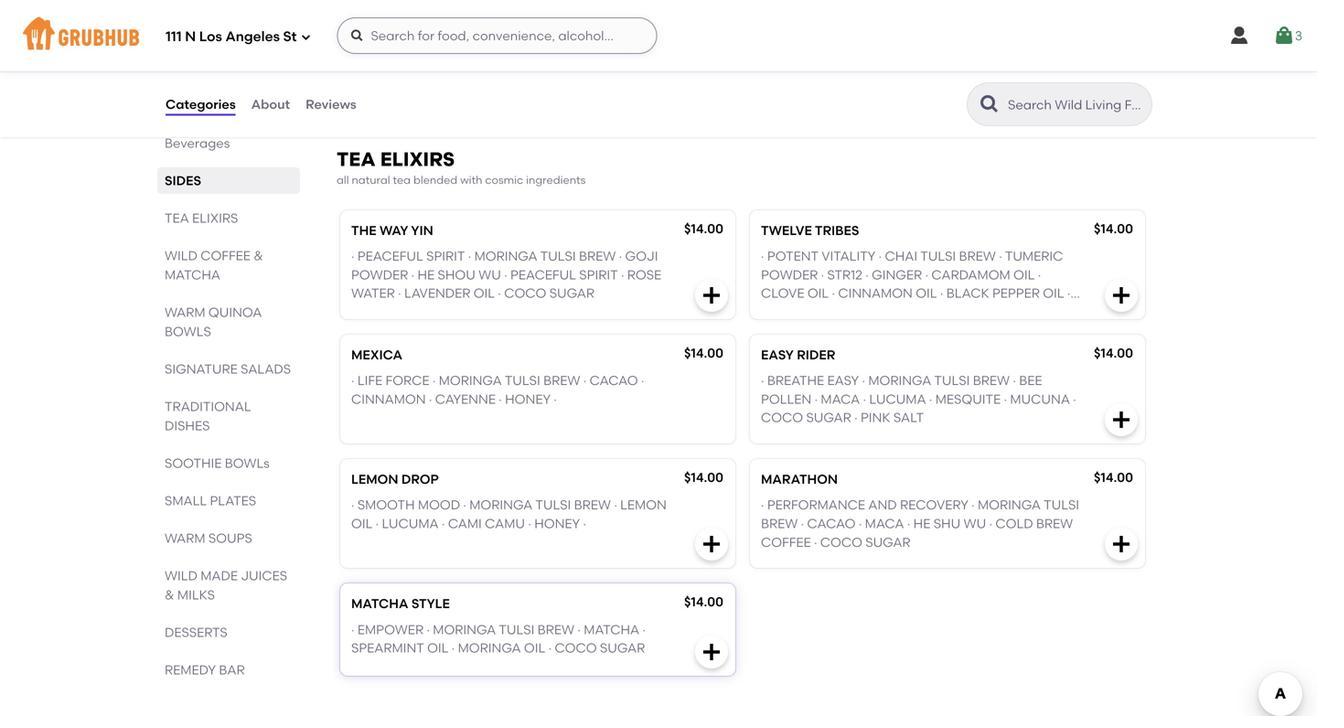 Task type: describe. For each thing, give the bounding box(es) containing it.
ingredients
[[526, 173, 586, 187]]

· performance and recovery ·  moringa tulsi brew · cacao · maca · he shu wu · cold brew coffee · coco sugar
[[761, 498, 1080, 550]]

pepper
[[993, 286, 1040, 301]]

shu
[[934, 516, 961, 532]]

about
[[251, 96, 290, 112]]

plates
[[210, 493, 256, 509]]

tea elixirs tab
[[165, 209, 293, 228]]

sides
[[165, 173, 201, 189]]

elixirs for tea elixirs all natural tea blended with cosmic ingredients
[[380, 148, 455, 171]]

soups
[[209, 531, 252, 546]]

soothie bowls tab
[[165, 454, 293, 473]]

· life force ·  moringa tulsi brew · cacao · cinnamon · cayenne · honey ·
[[351, 373, 645, 407]]

oil inside · smooth mood ·   moringa tulsi brew · lemon oil · lucuma · cami camu · honey ·
[[351, 516, 373, 532]]

juices
[[241, 568, 287, 584]]

3 button
[[1274, 19, 1303, 52]]

blended
[[414, 173, 458, 187]]

walnut sausage button
[[340, 28, 736, 110]]

tulsi inside · empower ·   moringa tulsi brew · matcha · spearmint oil · moringa oil · coco sugar
[[499, 622, 535, 638]]

wild for matcha
[[165, 248, 198, 264]]

traditional dishes tab
[[165, 397, 293, 436]]

$14.00 for · peaceful spirit ·  moringa tulsi brew · goji powder · he shou wu · peaceful spirit · rose water · lavender oil · coco sugar
[[685, 221, 724, 236]]

$14.00 for · empower ·   moringa tulsi brew · matcha · spearmint oil · moringa oil · coco sugar
[[685, 594, 724, 610]]

small plates
[[165, 493, 256, 509]]

coco inside · peaceful spirit ·  moringa tulsi brew · goji powder · he shou wu · peaceful spirit · rose water · lavender oil · coco sugar
[[504, 286, 547, 301]]

tea for tea elixirs
[[165, 210, 189, 226]]

he inside · peaceful spirit ·  moringa tulsi brew · goji powder · he shou wu · peaceful spirit · rose water · lavender oil · coco sugar
[[418, 267, 435, 283]]

beverages tab
[[165, 134, 293, 153]]

coffee inside the wild coffee & matcha
[[201, 248, 251, 264]]

svg image for · empower ·   moringa tulsi brew · matcha · spearmint oil · moringa oil · coco sugar
[[701, 641, 723, 663]]

marathon
[[761, 472, 838, 487]]

walnut
[[351, 40, 396, 56]]

$14.00 for · smooth mood ·   moringa tulsi brew · lemon oil · lucuma · cami camu · honey ·
[[685, 470, 724, 485]]

matcha inside · empower ·   moringa tulsi brew · matcha · spearmint oil · moringa oil · coco sugar
[[584, 622, 640, 638]]

made
[[201, 568, 238, 584]]

coco inside · breathe easy ·   moringa tulsi brew · bee pollen · maca · lucuma · mesquite · mucuna · coco sugar · pink salt
[[761, 410, 804, 426]]

with
[[460, 173, 483, 187]]

natural
[[352, 173, 390, 187]]

honey inside · potent vitality ·  chai tulsi brew · tumeric powder · str12 · ginger · cardamom oil · clove oil · cinnamon oil · black pepper oil · honey
[[761, 304, 807, 320]]

moringa inside · peaceful spirit ·  moringa tulsi brew · goji powder · he shou wu · peaceful spirit · rose water · lavender oil · coco sugar
[[475, 249, 538, 264]]

1 horizontal spatial matcha
[[351, 596, 409, 612]]

moringa inside · performance and recovery ·  moringa tulsi brew · cacao · maca · he shu wu · cold brew coffee · coco sugar
[[978, 498, 1041, 513]]

$14.00 for · performance and recovery ·  moringa tulsi brew · cacao · maca · he shu wu · cold brew coffee · coco sugar
[[1095, 470, 1134, 485]]

lucuma inside · breathe easy ·   moringa tulsi brew · bee pollen · maca · lucuma · mesquite · mucuna · coco sugar · pink salt
[[870, 392, 927, 407]]

bowls
[[165, 324, 211, 340]]

cayenne
[[435, 392, 496, 407]]

wild coffee & matcha
[[165, 248, 263, 283]]

warm for warm quinoa bowls
[[165, 305, 205, 320]]

svg image inside 3 button
[[1274, 25, 1296, 47]]

wild made juices & milks tab
[[165, 566, 293, 605]]

goji
[[625, 249, 658, 264]]

remedy
[[165, 663, 216, 678]]

warm soups
[[165, 531, 252, 546]]

soothie
[[165, 456, 222, 471]]

sugar inside · performance and recovery ·  moringa tulsi brew · cacao · maca · he shu wu · cold brew coffee · coco sugar
[[866, 535, 911, 550]]

matcha inside the wild coffee & matcha
[[165, 267, 220, 283]]

mucuna
[[1011, 392, 1071, 407]]

0 horizontal spatial easy
[[761, 347, 794, 363]]

bee
[[1020, 373, 1043, 389]]

rose
[[628, 267, 662, 283]]

water
[[351, 286, 395, 301]]

traditional
[[165, 399, 251, 415]]

sugar inside · peaceful spirit ·  moringa tulsi brew · goji powder · he shou wu · peaceful spirit · rose water · lavender oil · coco sugar
[[550, 286, 595, 301]]

signature
[[165, 361, 238, 377]]

salt
[[894, 410, 924, 426]]

tulsi for wu
[[541, 249, 576, 264]]

life
[[358, 373, 383, 389]]

remedy bar tab
[[165, 661, 293, 680]]

svg image for · breathe easy ·   moringa tulsi brew · bee pollen · maca · lucuma · mesquite · mucuna · coco sugar · pink salt
[[1111, 409, 1133, 431]]

0 vertical spatial peaceful
[[358, 249, 423, 264]]

0 horizontal spatial lemon
[[351, 472, 399, 487]]

sausage
[[399, 40, 454, 56]]

signature salads
[[165, 361, 291, 377]]

tulsi for cami
[[536, 498, 571, 513]]

svg image inside main navigation navigation
[[1229, 25, 1251, 47]]

$14.00 for · life force ·  moringa tulsi brew · cacao · cinnamon · cayenne · honey ·
[[685, 345, 724, 361]]

moringa inside · life force ·  moringa tulsi brew · cacao · cinnamon · cayenne · honey ·
[[439, 373, 502, 389]]

elixirs for tea elixirs
[[192, 210, 238, 226]]

ginger
[[872, 267, 923, 283]]

categories
[[166, 96, 236, 112]]

warm quinoa bowls
[[165, 305, 262, 340]]

the
[[351, 223, 377, 238]]

chai
[[885, 249, 918, 264]]

sugar inside · breathe easy ·   moringa tulsi brew · bee pollen · maca · lucuma · mesquite · mucuna · coco sugar · pink salt
[[807, 410, 852, 426]]

camu
[[485, 516, 525, 532]]

str12
[[828, 267, 863, 283]]

cold
[[996, 516, 1034, 532]]

svg image for · performance and recovery ·  moringa tulsi brew · cacao · maca · he shu wu · cold brew coffee · coco sugar
[[1111, 534, 1133, 556]]

111 n los angeles st
[[166, 28, 297, 45]]

vitality
[[822, 249, 876, 264]]

quinoa image
[[598, 0, 736, 12]]

tulsi for ·
[[505, 373, 541, 389]]

lemon drop
[[351, 472, 439, 487]]

cami
[[448, 516, 482, 532]]

traditional dishes
[[165, 399, 251, 434]]

tulsi for lucuma
[[935, 373, 970, 389]]

desserts tab
[[165, 623, 293, 642]]

rider
[[797, 347, 836, 363]]

honey inside · life force ·  moringa tulsi brew · cacao · cinnamon · cayenne · honey ·
[[505, 392, 551, 407]]

cosmic
[[485, 173, 524, 187]]

pink
[[861, 410, 891, 426]]

remedy bar
[[165, 663, 245, 678]]

tribes
[[815, 223, 860, 238]]

mesquite
[[936, 392, 1001, 407]]

tulsi inside · performance and recovery ·  moringa tulsi brew · cacao · maca · he shu wu · cold brew coffee · coco sugar
[[1044, 498, 1080, 513]]

mood
[[418, 498, 460, 513]]

brew inside · breathe easy ·   moringa tulsi brew · bee pollen · maca · lucuma · mesquite · mucuna · coco sugar · pink salt
[[973, 373, 1010, 389]]

los
[[199, 28, 222, 45]]

Search for food, convenience, alcohol... search field
[[337, 17, 657, 54]]

cacao inside · performance and recovery ·  moringa tulsi brew · cacao · maca · he shu wu · cold brew coffee · coco sugar
[[808, 516, 856, 532]]

matcha style
[[351, 596, 450, 612]]

all
[[337, 173, 349, 187]]

dishes
[[165, 418, 210, 434]]



Task type: vqa. For each thing, say whether or not it's contained in the screenshot.
Delivery
no



Task type: locate. For each thing, give the bounding box(es) containing it.
mexica
[[351, 347, 403, 363]]

0 horizontal spatial peaceful
[[358, 249, 423, 264]]

shou
[[438, 267, 476, 283]]

the way yin
[[351, 223, 434, 238]]

0 horizontal spatial coffee
[[201, 248, 251, 264]]

recovery
[[900, 498, 969, 513]]

categories button
[[165, 71, 237, 137]]

warm inside tab
[[165, 531, 205, 546]]

powder
[[351, 267, 408, 283], [761, 267, 818, 283]]

elixirs inside tea elixirs all natural tea blended with cosmic ingredients
[[380, 148, 455, 171]]

$14.00 for · breathe easy ·   moringa tulsi brew · bee pollen · maca · lucuma · mesquite · mucuna · coco sugar · pink salt
[[1095, 345, 1134, 361]]

tea up all
[[337, 148, 376, 171]]

1 vertical spatial tea
[[165, 210, 189, 226]]

elixirs up "tea"
[[380, 148, 455, 171]]

1 vertical spatial easy
[[828, 373, 859, 389]]

1 vertical spatial cacao
[[808, 516, 856, 532]]

warm soups tab
[[165, 529, 293, 548]]

1 powder from the left
[[351, 267, 408, 283]]

& left milks
[[165, 588, 174, 603]]

lucuma down smooth
[[382, 516, 439, 532]]

0 horizontal spatial he
[[418, 267, 435, 283]]

0 vertical spatial spirit
[[427, 249, 465, 264]]

moringa inside · breathe easy ·   moringa tulsi brew · bee pollen · maca · lucuma · mesquite · mucuna · coco sugar · pink salt
[[869, 373, 932, 389]]

1 horizontal spatial spirit
[[580, 267, 618, 283]]

cinnamon inside · potent vitality ·  chai tulsi brew · tumeric powder · str12 · ginger · cardamom oil · clove oil · cinnamon oil · black pepper oil · honey
[[839, 286, 913, 301]]

2 horizontal spatial matcha
[[584, 622, 640, 638]]

moringa inside · smooth mood ·   moringa tulsi brew · lemon oil · lucuma · cami camu · honey ·
[[470, 498, 533, 513]]

1 horizontal spatial elixirs
[[380, 148, 455, 171]]

he inside · performance and recovery ·  moringa tulsi brew · cacao · maca · he shu wu · cold brew coffee · coco sugar
[[914, 516, 931, 532]]

reviews button
[[305, 71, 358, 137]]

maca inside · breathe easy ·   moringa tulsi brew · bee pollen · maca · lucuma · mesquite · mucuna · coco sugar · pink salt
[[821, 392, 860, 407]]

wild down tea elixirs
[[165, 248, 198, 264]]

0 horizontal spatial spirit
[[427, 249, 465, 264]]

Search Wild Living Foods search field
[[1007, 96, 1147, 113]]

yin
[[411, 223, 434, 238]]

1 wild from the top
[[165, 248, 198, 264]]

milks
[[177, 588, 215, 603]]

wu right shu
[[964, 516, 987, 532]]

matcha
[[165, 267, 220, 283], [351, 596, 409, 612], [584, 622, 640, 638]]

0 vertical spatial wild
[[165, 248, 198, 264]]

0 horizontal spatial matcha
[[165, 267, 220, 283]]

0 vertical spatial warm
[[165, 305, 205, 320]]

tulsi inside · peaceful spirit ·  moringa tulsi brew · goji powder · he shou wu · peaceful spirit · rose water · lavender oil · coco sugar
[[541, 249, 576, 264]]

1 horizontal spatial cacao
[[808, 516, 856, 532]]

wild for &
[[165, 568, 198, 584]]

wild inside wild made juices & milks
[[165, 568, 198, 584]]

wild coffee & matcha tab
[[165, 246, 293, 285]]

tulsi inside · breathe easy ·   moringa tulsi brew · bee pollen · maca · lucuma · mesquite · mucuna · coco sugar · pink salt
[[935, 373, 970, 389]]

1 vertical spatial &
[[165, 588, 174, 603]]

spirit
[[427, 249, 465, 264], [580, 267, 618, 283]]

soothie bowls
[[165, 456, 270, 471]]

he down recovery
[[914, 516, 931, 532]]

angeles
[[226, 28, 280, 45]]

sides tab
[[165, 171, 293, 190]]

0 horizontal spatial cinnamon
[[351, 392, 426, 407]]

0 vertical spatial cacao
[[590, 373, 638, 389]]

lemon inside · smooth mood ·   moringa tulsi brew · lemon oil · lucuma · cami camu · honey ·
[[621, 498, 667, 513]]

1 vertical spatial wild
[[165, 568, 198, 584]]

coffee down tea elixirs tab
[[201, 248, 251, 264]]

potent
[[768, 249, 819, 264]]

1 horizontal spatial easy
[[828, 373, 859, 389]]

wild made juices & milks
[[165, 568, 287, 603]]

1 horizontal spatial peaceful
[[511, 267, 576, 283]]

bar
[[219, 663, 245, 678]]

powder up water
[[351, 267, 408, 283]]

1 vertical spatial spirit
[[580, 267, 618, 283]]

force
[[386, 373, 430, 389]]

sugar inside · empower ·   moringa tulsi brew · matcha · spearmint oil · moringa oil · coco sugar
[[600, 641, 645, 656]]

wu inside · peaceful spirit ·  moringa tulsi brew · goji powder · he shou wu · peaceful spirit · rose water · lavender oil · coco sugar
[[479, 267, 501, 283]]

sugar
[[550, 286, 595, 301], [807, 410, 852, 426], [866, 535, 911, 550], [600, 641, 645, 656]]

spirit up shou
[[427, 249, 465, 264]]

tulsi inside · life force ·  moringa tulsi brew · cacao · cinnamon · cayenne · honey ·
[[505, 373, 541, 389]]

0 vertical spatial matcha
[[165, 267, 220, 283]]

1 horizontal spatial powder
[[761, 267, 818, 283]]

breathe
[[768, 373, 825, 389]]

quinoa
[[209, 305, 262, 320]]

drop
[[402, 472, 439, 487]]

wu
[[479, 267, 501, 283], [964, 516, 987, 532]]

easy inside · breathe easy ·   moringa tulsi brew · bee pollen · maca · lucuma · mesquite · mucuna · coco sugar · pink salt
[[828, 373, 859, 389]]

cardamom
[[932, 267, 1011, 283]]

brew
[[579, 249, 616, 264], [960, 249, 996, 264], [544, 373, 581, 389], [973, 373, 1010, 389], [574, 498, 611, 513], [761, 516, 798, 532], [1037, 516, 1074, 532], [538, 622, 575, 638]]

2 vertical spatial matcha
[[584, 622, 640, 638]]

0 vertical spatial elixirs
[[380, 148, 455, 171]]

brew inside · potent vitality ·  chai tulsi brew · tumeric powder · str12 · ginger · cardamom oil · clove oil · cinnamon oil · black pepper oil · honey
[[960, 249, 996, 264]]

1 horizontal spatial lucuma
[[870, 392, 927, 407]]

0 horizontal spatial tea
[[165, 210, 189, 226]]

0 horizontal spatial lucuma
[[382, 516, 439, 532]]

maca for easy
[[821, 392, 860, 407]]

1 horizontal spatial tea
[[337, 148, 376, 171]]

0 horizontal spatial powder
[[351, 267, 408, 283]]

2 vertical spatial honey
[[535, 516, 580, 532]]

easy rider
[[761, 347, 836, 363]]

cinnamon down ginger
[[839, 286, 913, 301]]

lucuma up salt
[[870, 392, 927, 407]]

walnut sausage
[[351, 40, 454, 56]]

warm down the small
[[165, 531, 205, 546]]

powder inside · peaceful spirit ·  moringa tulsi brew · goji powder · he shou wu · peaceful spirit · rose water · lavender oil · coco sugar
[[351, 267, 408, 283]]

lavender
[[404, 286, 471, 301]]

cinnamon inside · life force ·  moringa tulsi brew · cacao · cinnamon · cayenne · honey ·
[[351, 392, 426, 407]]

and
[[869, 498, 897, 513]]

0 vertical spatial tea
[[337, 148, 376, 171]]

1 horizontal spatial &
[[254, 248, 263, 264]]

brew inside · peaceful spirit ·  moringa tulsi brew · goji powder · he shou wu · peaceful spirit · rose water · lavender oil · coco sugar
[[579, 249, 616, 264]]

0 horizontal spatial wu
[[479, 267, 501, 283]]

pollen
[[761, 392, 812, 407]]

n
[[185, 28, 196, 45]]

cinnamon down life
[[351, 392, 426, 407]]

0 vertical spatial cinnamon
[[839, 286, 913, 301]]

& inside the wild coffee & matcha
[[254, 248, 263, 264]]

1 vertical spatial elixirs
[[192, 210, 238, 226]]

tea elixirs
[[165, 210, 238, 226]]

warm for warm soups
[[165, 531, 205, 546]]

1 horizontal spatial coffee
[[761, 535, 811, 550]]

1 vertical spatial warm
[[165, 531, 205, 546]]

twelve tribes
[[761, 223, 860, 238]]

clove
[[761, 286, 805, 301]]

0 vertical spatial honey
[[761, 304, 807, 320]]

small plates tab
[[165, 491, 293, 511]]

· peaceful spirit ·  moringa tulsi brew · goji powder · he shou wu · peaceful spirit · rose water · lavender oil · coco sugar
[[351, 249, 662, 301]]

tulsi inside · smooth mood ·   moringa tulsi brew · lemon oil · lucuma · cami camu · honey ·
[[536, 498, 571, 513]]

easy up breathe
[[761, 347, 794, 363]]

honey inside · smooth mood ·   moringa tulsi brew · lemon oil · lucuma · cami camu · honey ·
[[535, 516, 580, 532]]

way
[[380, 223, 409, 238]]

oil inside · peaceful spirit ·  moringa tulsi brew · goji powder · he shou wu · peaceful spirit · rose water · lavender oil · coco sugar
[[474, 286, 495, 301]]

tea
[[393, 173, 411, 187]]

black
[[947, 286, 990, 301]]

0 vertical spatial lucuma
[[870, 392, 927, 407]]

spirit left rose
[[580, 267, 618, 283]]

search icon image
[[979, 93, 1001, 115]]

svg image for · potent vitality ·  chai tulsi brew · tumeric powder · str12 · ginger · cardamom oil · clove oil · cinnamon oil · black pepper oil · honey
[[1111, 284, 1133, 306]]

1 vertical spatial honey
[[505, 392, 551, 407]]

spearmint
[[351, 641, 424, 656]]

1 vertical spatial lucuma
[[382, 516, 439, 532]]

111
[[166, 28, 182, 45]]

wu right shou
[[479, 267, 501, 283]]

0 vertical spatial easy
[[761, 347, 794, 363]]

warm quinoa bowls tab
[[165, 303, 293, 341]]

0 vertical spatial lemon
[[351, 472, 399, 487]]

0 vertical spatial wu
[[479, 267, 501, 283]]

honey
[[761, 304, 807, 320], [505, 392, 551, 407], [535, 516, 580, 532]]

1 vertical spatial lemon
[[621, 498, 667, 513]]

bowls
[[225, 456, 270, 471]]

svg image
[[1274, 25, 1296, 47], [350, 28, 365, 43], [301, 32, 312, 43], [701, 284, 723, 306], [701, 534, 723, 556]]

maca inside · performance and recovery ·  moringa tulsi brew · cacao · maca · he shu wu · cold brew coffee · coco sugar
[[865, 516, 905, 532]]

0 vertical spatial maca
[[821, 392, 860, 407]]

warm up bowls
[[165, 305, 205, 320]]

2 wild from the top
[[165, 568, 198, 584]]

elixirs
[[380, 148, 455, 171], [192, 210, 238, 226]]

about button
[[250, 71, 291, 137]]

1 warm from the top
[[165, 305, 205, 320]]

tea
[[337, 148, 376, 171], [165, 210, 189, 226]]

0 horizontal spatial elixirs
[[192, 210, 238, 226]]

coco inside · performance and recovery ·  moringa tulsi brew · cacao · maca · he shu wu · cold brew coffee · coco sugar
[[821, 535, 863, 550]]

elixirs down sides tab on the top of page
[[192, 210, 238, 226]]

easy
[[761, 347, 794, 363], [828, 373, 859, 389]]

1 vertical spatial matcha
[[351, 596, 409, 612]]

1 vertical spatial maca
[[865, 516, 905, 532]]

2 powder from the left
[[761, 267, 818, 283]]

coffee down the performance
[[761, 535, 811, 550]]

coco inside · empower ·   moringa tulsi brew · matcha · spearmint oil · moringa oil · coco sugar
[[555, 641, 597, 656]]

signature salads tab
[[165, 360, 293, 379]]

reviews
[[306, 96, 357, 112]]

tulsi inside · potent vitality ·  chai tulsi brew · tumeric powder · str12 · ginger · cardamom oil · clove oil · cinnamon oil · black pepper oil · honey
[[921, 249, 956, 264]]

tea elixirs all natural tea blended with cosmic ingredients
[[337, 148, 586, 187]]

· smooth mood ·   moringa tulsi brew · lemon oil · lucuma · cami camu · honey ·
[[351, 498, 667, 532]]

main navigation navigation
[[0, 0, 1318, 71]]

1 horizontal spatial cinnamon
[[839, 286, 913, 301]]

· potent vitality ·  chai tulsi brew · tumeric powder · str12 · ginger · cardamom oil · clove oil · cinnamon oil · black pepper oil · honey
[[761, 249, 1071, 320]]

beverages
[[165, 135, 230, 151]]

& down tea elixirs tab
[[254, 248, 263, 264]]

powder inside · potent vitality ·  chai tulsi brew · tumeric powder · str12 · ginger · cardamom oil · clove oil · cinnamon oil · black pepper oil · honey
[[761, 267, 818, 283]]

0 vertical spatial he
[[418, 267, 435, 283]]

brew inside · empower ·   moringa tulsi brew · matcha · spearmint oil · moringa oil · coco sugar
[[538, 622, 575, 638]]

twelve
[[761, 223, 812, 238]]

wild up milks
[[165, 568, 198, 584]]

coffee inside · performance and recovery ·  moringa tulsi brew · cacao · maca · he shu wu · cold brew coffee · coco sugar
[[761, 535, 811, 550]]

· empower ·   moringa tulsi brew · matcha · spearmint oil · moringa oil · coco sugar
[[351, 622, 646, 656]]

1 vertical spatial peaceful
[[511, 267, 576, 283]]

& inside wild made juices & milks
[[165, 588, 174, 603]]

tulsi for ginger
[[921, 249, 956, 264]]

powder for oil
[[761, 267, 818, 283]]

3
[[1296, 28, 1303, 43]]

brew inside · life force ·  moringa tulsi brew · cacao · cinnamon · cayenne · honey ·
[[544, 373, 581, 389]]

honey right cayenne
[[505, 392, 551, 407]]

0 horizontal spatial cacao
[[590, 373, 638, 389]]

0 horizontal spatial &
[[165, 588, 174, 603]]

lucuma inside · smooth mood ·   moringa tulsi brew · lemon oil · lucuma · cami camu · honey ·
[[382, 516, 439, 532]]

maca down "and" on the right of the page
[[865, 516, 905, 532]]

warm inside warm quinoa bowls
[[165, 305, 205, 320]]

· breathe easy ·   moringa tulsi brew · bee pollen · maca · lucuma · mesquite · mucuna · coco sugar · pink salt
[[761, 373, 1077, 426]]

peaceful right shou
[[511, 267, 576, 283]]

tea for tea elixirs all natural tea blended with cosmic ingredients
[[337, 148, 376, 171]]

1 vertical spatial wu
[[964, 516, 987, 532]]

1 horizontal spatial wu
[[964, 516, 987, 532]]

empower
[[358, 622, 424, 638]]

1 vertical spatial he
[[914, 516, 931, 532]]

elixirs inside tab
[[192, 210, 238, 226]]

1 vertical spatial cinnamon
[[351, 392, 426, 407]]

honey right camu
[[535, 516, 580, 532]]

tulsi
[[541, 249, 576, 264], [921, 249, 956, 264], [505, 373, 541, 389], [935, 373, 970, 389], [536, 498, 571, 513], [1044, 498, 1080, 513], [499, 622, 535, 638]]

smooth
[[358, 498, 415, 513]]

he
[[418, 267, 435, 283], [914, 516, 931, 532]]

tea inside tea elixirs all natural tea blended with cosmic ingredients
[[337, 148, 376, 171]]

powder down potent at right
[[761, 267, 818, 283]]

svg image
[[1229, 25, 1251, 47], [701, 75, 723, 97], [1111, 284, 1133, 306], [1111, 409, 1133, 431], [1111, 534, 1133, 556], [701, 641, 723, 663]]

maca for and
[[865, 516, 905, 532]]

0 vertical spatial &
[[254, 248, 263, 264]]

tea down sides
[[165, 210, 189, 226]]

wild inside the wild coffee & matcha
[[165, 248, 198, 264]]

1 horizontal spatial maca
[[865, 516, 905, 532]]

$14.00 for · potent vitality ·  chai tulsi brew · tumeric powder · str12 · ginger · cardamom oil · clove oil · cinnamon oil · black pepper oil · honey
[[1095, 221, 1134, 236]]

easy down rider on the right of the page
[[828, 373, 859, 389]]

honey down clove
[[761, 304, 807, 320]]

coco
[[504, 286, 547, 301], [761, 410, 804, 426], [821, 535, 863, 550], [555, 641, 597, 656]]

0 horizontal spatial maca
[[821, 392, 860, 407]]

0 vertical spatial coffee
[[201, 248, 251, 264]]

cacao inside · life force ·  moringa tulsi brew · cacao · cinnamon · cayenne · honey ·
[[590, 373, 638, 389]]

tumeric
[[1006, 249, 1064, 264]]

tea inside tab
[[165, 210, 189, 226]]

salads
[[241, 361, 291, 377]]

1 vertical spatial coffee
[[761, 535, 811, 550]]

small
[[165, 493, 207, 509]]

lemon
[[351, 472, 399, 487], [621, 498, 667, 513]]

maca down breathe
[[821, 392, 860, 407]]

1 horizontal spatial lemon
[[621, 498, 667, 513]]

he up the lavender
[[418, 267, 435, 283]]

wu inside · performance and recovery ·  moringa tulsi brew · cacao · maca · he shu wu · cold brew coffee · coco sugar
[[964, 516, 987, 532]]

powder for water
[[351, 267, 408, 283]]

st
[[283, 28, 297, 45]]

desserts
[[165, 625, 228, 641]]

1 horizontal spatial he
[[914, 516, 931, 532]]

2 warm from the top
[[165, 531, 205, 546]]

brew inside · smooth mood ·   moringa tulsi brew · lemon oil · lucuma · cami camu · honey ·
[[574, 498, 611, 513]]

peaceful down the way yin
[[358, 249, 423, 264]]



